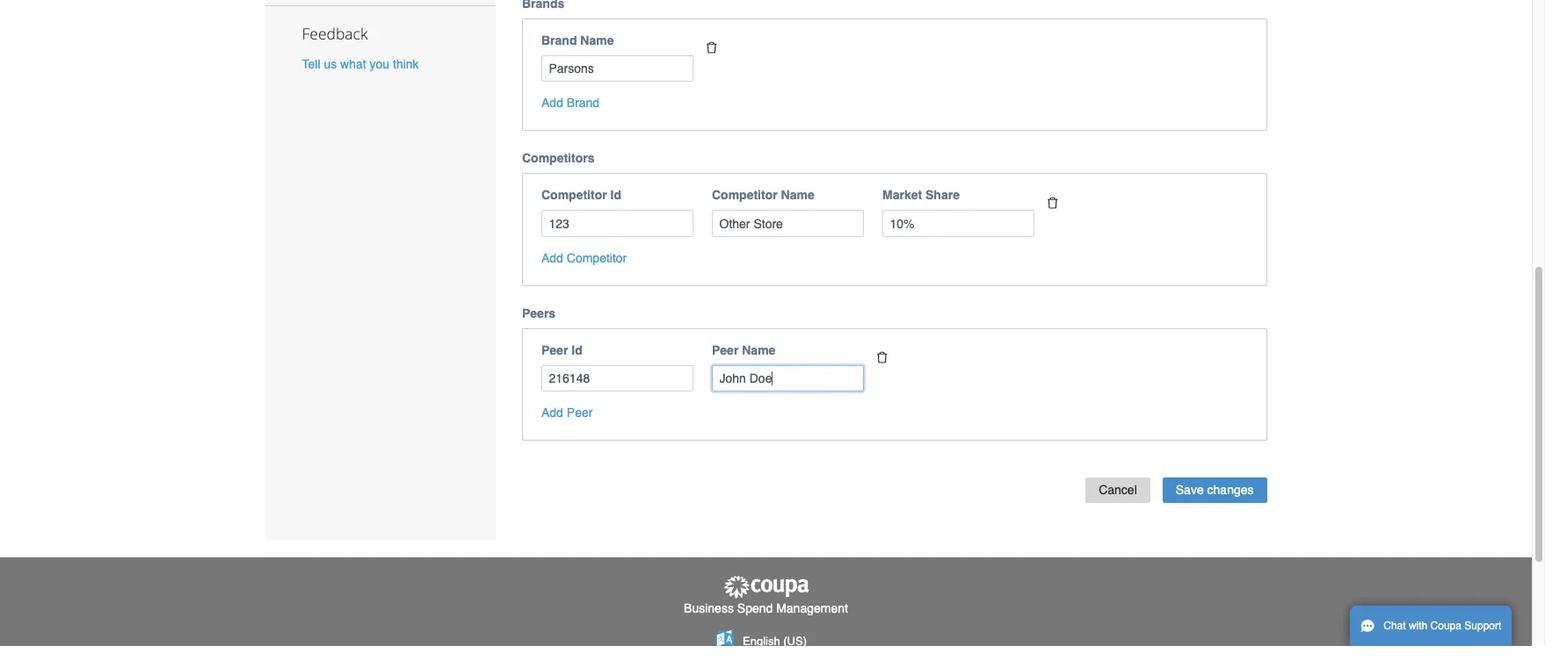 Task type: locate. For each thing, give the bounding box(es) containing it.
1 horizontal spatial name
[[742, 344, 776, 358]]

market share
[[882, 188, 960, 203]]

add inside "button"
[[541, 251, 563, 265]]

Market Share text field
[[882, 210, 1034, 237]]

name up peer name text field
[[742, 344, 776, 358]]

brand down "brand name" text box
[[567, 96, 600, 110]]

add competitor
[[541, 251, 627, 265]]

brand
[[541, 33, 577, 47], [567, 96, 600, 110]]

Brand Name text field
[[541, 55, 693, 82]]

3 add from the top
[[541, 406, 563, 421]]

support
[[1464, 620, 1501, 633]]

chat with coupa support button
[[1350, 606, 1512, 647]]

1 vertical spatial id
[[571, 344, 582, 358]]

competitor up the competitor name text box
[[712, 188, 778, 203]]

peer up peer name text field
[[712, 344, 739, 358]]

us
[[324, 57, 337, 71]]

0 horizontal spatial id
[[571, 344, 582, 358]]

competitor id
[[541, 188, 621, 203]]

add for add peer
[[541, 406, 563, 421]]

peer id
[[541, 344, 582, 358]]

2 add from the top
[[541, 251, 563, 265]]

peer down peer id text box
[[567, 406, 593, 421]]

think
[[393, 57, 419, 71]]

add inside button
[[541, 96, 563, 110]]

add peer button
[[541, 405, 593, 422]]

spend
[[737, 602, 773, 616]]

add brand
[[541, 96, 600, 110]]

business
[[684, 602, 734, 616]]

Peer Id text field
[[541, 366, 693, 392]]

name for peer name
[[742, 344, 776, 358]]

1 vertical spatial brand
[[567, 96, 600, 110]]

brand up add brand button
[[541, 33, 577, 47]]

chat
[[1384, 620, 1406, 633]]

you
[[370, 57, 389, 71]]

0 vertical spatial id
[[610, 188, 621, 203]]

cancel
[[1099, 484, 1137, 498]]

id for competitor id
[[610, 188, 621, 203]]

competitor down the competitors
[[541, 188, 607, 203]]

add up the competitors
[[541, 96, 563, 110]]

add
[[541, 96, 563, 110], [541, 251, 563, 265], [541, 406, 563, 421]]

name up "brand name" text box
[[580, 33, 614, 47]]

save
[[1176, 484, 1204, 498]]

peer name
[[712, 344, 776, 358]]

add down peer id
[[541, 406, 563, 421]]

peer
[[541, 344, 568, 358], [712, 344, 739, 358], [567, 406, 593, 421]]

cancel link
[[1086, 479, 1150, 504]]

1 horizontal spatial id
[[610, 188, 621, 203]]

competitor for competitor id
[[541, 188, 607, 203]]

name up the competitor name text box
[[781, 188, 814, 203]]

0 vertical spatial name
[[580, 33, 614, 47]]

coupa
[[1430, 620, 1462, 633]]

competitor down competitor id text box on the top
[[567, 251, 627, 265]]

save changes button
[[1163, 479, 1267, 504]]

id
[[610, 188, 621, 203], [571, 344, 582, 358]]

id up competitor id text box on the top
[[610, 188, 621, 203]]

add inside button
[[541, 406, 563, 421]]

1 add from the top
[[541, 96, 563, 110]]

1 vertical spatial add
[[541, 251, 563, 265]]

2 vertical spatial name
[[742, 344, 776, 358]]

share
[[925, 188, 960, 203]]

id for peer id
[[571, 344, 582, 358]]

brand name
[[541, 33, 614, 47]]

chat with coupa support
[[1384, 620, 1501, 633]]

0 vertical spatial brand
[[541, 33, 577, 47]]

1 vertical spatial name
[[781, 188, 814, 203]]

peer down peers
[[541, 344, 568, 358]]

id up peer id text box
[[571, 344, 582, 358]]

competitor for competitor name
[[712, 188, 778, 203]]

2 vertical spatial add
[[541, 406, 563, 421]]

name
[[580, 33, 614, 47], [781, 188, 814, 203], [742, 344, 776, 358]]

competitor
[[541, 188, 607, 203], [712, 188, 778, 203], [567, 251, 627, 265]]

0 horizontal spatial name
[[580, 33, 614, 47]]

add peer
[[541, 406, 593, 421]]

add up peers
[[541, 251, 563, 265]]

0 vertical spatial add
[[541, 96, 563, 110]]

market
[[882, 188, 922, 203]]

name for brand name
[[580, 33, 614, 47]]

2 horizontal spatial name
[[781, 188, 814, 203]]

feedback
[[302, 23, 368, 44]]



Task type: describe. For each thing, give the bounding box(es) containing it.
peers
[[522, 307, 556, 321]]

management
[[776, 602, 848, 616]]

brand inside button
[[567, 96, 600, 110]]

changes
[[1207, 484, 1254, 498]]

tell us what you think button
[[302, 56, 419, 73]]

competitors
[[522, 152, 595, 166]]

coupa supplier portal image
[[722, 576, 810, 601]]

name for competitor name
[[781, 188, 814, 203]]

add brand button
[[541, 94, 600, 112]]

Competitor Name text field
[[712, 210, 864, 237]]

add competitor button
[[541, 250, 627, 267]]

business spend management
[[684, 602, 848, 616]]

with
[[1409, 620, 1428, 633]]

Peer Name text field
[[712, 366, 864, 392]]

add for add brand
[[541, 96, 563, 110]]

peer inside button
[[567, 406, 593, 421]]

tell us what you think
[[302, 57, 419, 71]]

add for add competitor
[[541, 251, 563, 265]]

peer for peer name
[[712, 344, 739, 358]]

save changes
[[1176, 484, 1254, 498]]

Competitor Id text field
[[541, 210, 693, 237]]

competitor inside "button"
[[567, 251, 627, 265]]

tell
[[302, 57, 320, 71]]

what
[[340, 57, 366, 71]]

peer for peer id
[[541, 344, 568, 358]]

competitor name
[[712, 188, 814, 203]]



Task type: vqa. For each thing, say whether or not it's contained in the screenshot.
Additional Information image
no



